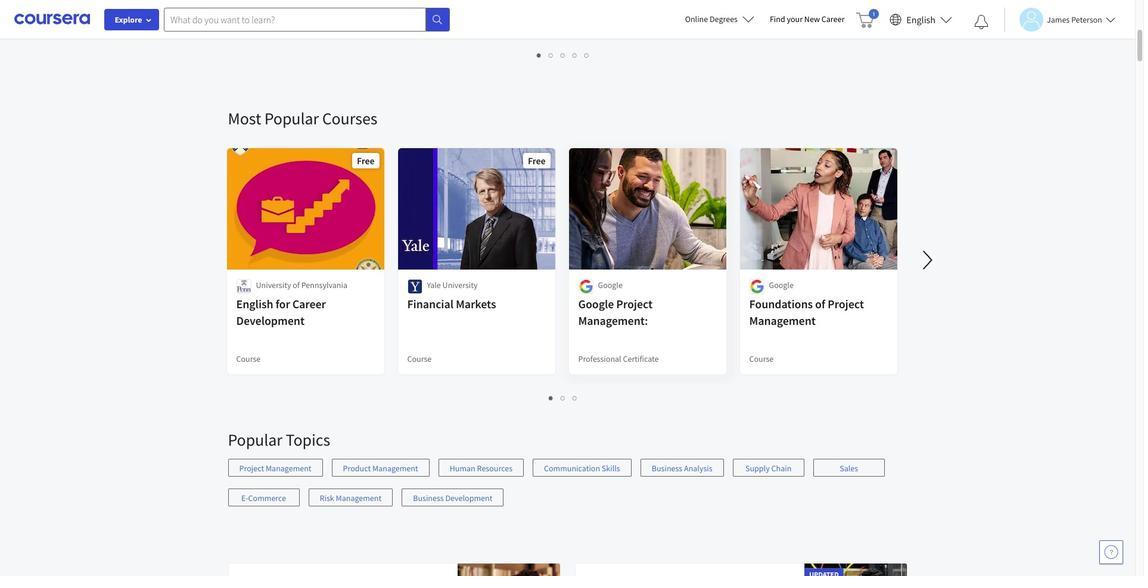 Task type: locate. For each thing, give the bounding box(es) containing it.
google up foundations
[[769, 280, 794, 291]]

3 list from the top
[[228, 460, 907, 519]]

e-
[[241, 494, 248, 504]]

development
[[236, 314, 305, 328], [446, 494, 493, 504]]

english down university of pennsylvania "icon"
[[236, 297, 273, 312]]

1 horizontal spatial degree link
[[397, 0, 556, 33]]

business left analysis
[[652, 464, 683, 474]]

topics
[[286, 430, 330, 451]]

most
[[228, 108, 261, 129]]

0 vertical spatial 1
[[537, 49, 542, 61]]

supply chain link
[[733, 460, 804, 477]]

career
[[822, 14, 845, 24], [292, 297, 326, 312]]

development down "human"
[[446, 494, 493, 504]]

1 horizontal spatial 2
[[561, 393, 566, 404]]

degree link
[[226, 0, 385, 33], [397, 0, 556, 33], [739, 0, 899, 33]]

project
[[616, 297, 653, 312], [828, 297, 864, 312], [239, 464, 264, 474]]

yale university
[[427, 280, 478, 291]]

product management link
[[332, 460, 430, 477]]

1 vertical spatial business
[[413, 494, 444, 504]]

course
[[236, 354, 261, 365], [407, 354, 432, 365], [750, 354, 774, 365]]

3 button left 4
[[557, 48, 569, 62]]

1 horizontal spatial development
[[446, 494, 493, 504]]

business development
[[413, 494, 493, 504]]

university
[[256, 280, 291, 291], [443, 280, 478, 291]]

1 degree link from the left
[[226, 0, 385, 33]]

2 degree link from the left
[[397, 0, 556, 33]]

human resources link
[[438, 460, 524, 477]]

1 list from the top
[[228, 48, 899, 62]]

1 horizontal spatial degree
[[407, 11, 432, 21]]

google image up google project management:
[[578, 280, 593, 294]]

management down product
[[336, 494, 382, 504]]

1 vertical spatial 1
[[549, 393, 554, 404]]

google
[[598, 280, 623, 291], [769, 280, 794, 291], [578, 297, 614, 312]]

product management
[[343, 464, 418, 474]]

james
[[1047, 14, 1070, 25]]

business for business development
[[413, 494, 444, 504]]

1 horizontal spatial free
[[528, 155, 546, 167]]

1 course from the left
[[236, 354, 261, 365]]

1 horizontal spatial of
[[815, 297, 826, 312]]

0 horizontal spatial google image
[[578, 280, 593, 294]]

financial
[[407, 297, 454, 312]]

1 vertical spatial 3 button
[[569, 392, 581, 405]]

3 button for 2 button corresponding to the bottom 1 button
[[569, 392, 581, 405]]

english inside english for career development
[[236, 297, 273, 312]]

0 horizontal spatial english
[[236, 297, 273, 312]]

yale university image
[[407, 280, 422, 294]]

free for english for career development
[[357, 155, 375, 167]]

1 for topmost 1 button
[[537, 49, 542, 61]]

0 horizontal spatial free
[[357, 155, 375, 167]]

4
[[573, 49, 578, 61]]

google image
[[578, 280, 593, 294], [750, 280, 764, 294]]

development down for
[[236, 314, 305, 328]]

project inside project management link
[[239, 464, 264, 474]]

0 vertical spatial 1 button
[[533, 48, 545, 62]]

english right shopping cart: 1 item icon
[[907, 13, 936, 25]]

management
[[750, 314, 816, 328], [266, 464, 311, 474], [373, 464, 418, 474], [336, 494, 382, 504]]

0 horizontal spatial degree
[[236, 11, 261, 21]]

0 horizontal spatial 1
[[537, 49, 542, 61]]

0 vertical spatial 3 button
[[557, 48, 569, 62]]

1 horizontal spatial project
[[616, 297, 653, 312]]

university of pennsylvania image
[[236, 280, 251, 294]]

0 horizontal spatial degree link
[[226, 0, 385, 33]]

0 vertical spatial popular
[[264, 108, 319, 129]]

0 horizontal spatial of
[[293, 280, 300, 291]]

google image for google project management:
[[578, 280, 593, 294]]

google image up foundations
[[750, 280, 764, 294]]

of left pennsylvania
[[293, 280, 300, 291]]

pennsylvania
[[301, 280, 347, 291]]

1 inside most popular courses carousel element
[[549, 393, 554, 404]]

online
[[685, 14, 708, 24]]

e-commerce
[[241, 494, 286, 504]]

risk management link
[[308, 489, 393, 507]]

0 horizontal spatial university
[[256, 280, 291, 291]]

1 google image from the left
[[578, 280, 593, 294]]

human resources
[[450, 464, 513, 474]]

find your new career
[[770, 14, 845, 24]]

explore
[[115, 14, 142, 25]]

english for english for career development
[[236, 297, 273, 312]]

business inside business analysis link
[[652, 464, 683, 474]]

university up financial markets
[[443, 280, 478, 291]]

1 vertical spatial development
[[446, 494, 493, 504]]

0 horizontal spatial development
[[236, 314, 305, 328]]

3 inside most popular courses carousel element
[[573, 393, 578, 404]]

1 horizontal spatial english
[[907, 13, 936, 25]]

2 button
[[545, 48, 557, 62], [557, 392, 569, 405]]

project inside google project management:
[[616, 297, 653, 312]]

3
[[561, 49, 566, 61], [573, 393, 578, 404]]

communication skills link
[[533, 460, 632, 477]]

business analysis
[[652, 464, 713, 474]]

1 degree from the left
[[236, 11, 261, 21]]

career right new
[[822, 14, 845, 24]]

2 button for the bottom 1 button
[[557, 392, 569, 405]]

of for university
[[293, 280, 300, 291]]

0 vertical spatial list
[[228, 48, 899, 62]]

certificate
[[623, 354, 659, 365]]

0 horizontal spatial 2
[[549, 49, 554, 61]]

of inside foundations of project management
[[815, 297, 826, 312]]

business
[[652, 464, 683, 474], [413, 494, 444, 504]]

1 vertical spatial 2 button
[[557, 392, 569, 405]]

google up management:
[[578, 297, 614, 312]]

None search field
[[164, 7, 450, 31]]

courses
[[322, 108, 377, 129]]

2 list from the top
[[228, 392, 899, 405]]

0 horizontal spatial course
[[236, 354, 261, 365]]

3 degree link from the left
[[739, 0, 899, 33]]

0 horizontal spatial project
[[239, 464, 264, 474]]

2 google image from the left
[[750, 280, 764, 294]]

course for foundations of project management
[[750, 354, 774, 365]]

management down popular topics
[[266, 464, 311, 474]]

1 button
[[533, 48, 545, 62], [545, 392, 557, 405]]

1 horizontal spatial career
[[822, 14, 845, 24]]

0 vertical spatial career
[[822, 14, 845, 24]]

1 horizontal spatial course
[[407, 354, 432, 365]]

list inside most popular courses carousel element
[[228, 392, 899, 405]]

management:
[[578, 314, 648, 328]]

0 horizontal spatial business
[[413, 494, 444, 504]]

popular right most
[[264, 108, 319, 129]]

popular up project management link
[[228, 430, 282, 451]]

0 vertical spatial 2
[[549, 49, 554, 61]]

online degrees
[[685, 14, 738, 24]]

1 horizontal spatial business
[[652, 464, 683, 474]]

management down foundations
[[750, 314, 816, 328]]

course down english for career development
[[236, 354, 261, 365]]

1 vertical spatial english
[[236, 297, 273, 312]]

business inside business development link
[[413, 494, 444, 504]]

chain
[[772, 464, 792, 474]]

3 for 2 button for topmost 1 button
[[561, 49, 566, 61]]

3 button inside most popular courses carousel element
[[569, 392, 581, 405]]

0 vertical spatial of
[[293, 280, 300, 291]]

course for english for career development
[[236, 354, 261, 365]]

2 horizontal spatial course
[[750, 354, 774, 365]]

3 button
[[557, 48, 569, 62], [569, 392, 581, 405]]

1 vertical spatial list
[[228, 392, 899, 405]]

degree
[[236, 11, 261, 21], [407, 11, 432, 21], [750, 11, 774, 21]]

2 degree from the left
[[407, 11, 432, 21]]

project inside foundations of project management
[[828, 297, 864, 312]]

2
[[549, 49, 554, 61], [561, 393, 566, 404]]

supply chain
[[746, 464, 792, 474]]

georgetown university school of continuing studies set yourself apart as an in-demand talent complete your bachelor's degree with georgetown university's scs. learn more image
[[457, 564, 570, 577]]

1 horizontal spatial google image
[[750, 280, 764, 294]]

1 horizontal spatial 3
[[573, 393, 578, 404]]

3 course from the left
[[750, 354, 774, 365]]

0 horizontal spatial 3
[[561, 49, 566, 61]]

career down university of pennsylvania
[[292, 297, 326, 312]]

risk
[[320, 494, 334, 504]]

english
[[907, 13, 936, 25], [236, 297, 273, 312]]

2 horizontal spatial project
[[828, 297, 864, 312]]

0 vertical spatial english
[[907, 13, 936, 25]]

markets
[[456, 297, 496, 312]]

shopping cart: 1 item image
[[857, 9, 879, 28]]

3 button down professional
[[569, 392, 581, 405]]

2 vertical spatial list
[[228, 460, 907, 519]]

google up google project management:
[[598, 280, 623, 291]]

show notifications image
[[975, 15, 989, 29]]

yale
[[427, 280, 441, 291]]

2 course from the left
[[407, 354, 432, 365]]

university up for
[[256, 280, 291, 291]]

0 vertical spatial 3
[[561, 49, 566, 61]]

google image for foundations of project management
[[750, 280, 764, 294]]

2 free from the left
[[528, 155, 546, 167]]

career inside english for career development
[[292, 297, 326, 312]]

1 horizontal spatial university
[[443, 280, 478, 291]]

0 vertical spatial 2 button
[[545, 48, 557, 62]]

1 horizontal spatial 1
[[549, 393, 554, 404]]

management right product
[[373, 464, 418, 474]]

management inside foundations of project management
[[750, 314, 816, 328]]

0 vertical spatial development
[[236, 314, 305, 328]]

english for career development
[[236, 297, 326, 328]]

1 vertical spatial 1 button
[[545, 392, 557, 405]]

2 inside most popular courses carousel element
[[561, 393, 566, 404]]

english for english
[[907, 13, 936, 25]]

project management link
[[228, 460, 323, 477]]

0 vertical spatial business
[[652, 464, 683, 474]]

course down foundations
[[750, 354, 774, 365]]

3 degree from the left
[[750, 11, 774, 21]]

english inside button
[[907, 13, 936, 25]]

new
[[805, 14, 820, 24]]

1 vertical spatial 3
[[573, 393, 578, 404]]

free
[[357, 155, 375, 167], [528, 155, 546, 167]]

1 vertical spatial of
[[815, 297, 826, 312]]

project management
[[239, 464, 311, 474]]

1 vertical spatial 2
[[561, 393, 566, 404]]

0 horizontal spatial career
[[292, 297, 326, 312]]

analysis
[[684, 464, 713, 474]]

degree for first degree link
[[236, 11, 261, 21]]

foundations of project management
[[750, 297, 864, 328]]

1
[[537, 49, 542, 61], [549, 393, 554, 404]]

1 free from the left
[[357, 155, 375, 167]]

popular
[[264, 108, 319, 129], [228, 430, 282, 451]]

2 horizontal spatial degree
[[750, 11, 774, 21]]

of
[[293, 280, 300, 291], [815, 297, 826, 312]]

degree for first degree link from right
[[750, 11, 774, 21]]

degrees
[[710, 14, 738, 24]]

business development link
[[402, 489, 504, 507]]

list
[[228, 48, 899, 62], [228, 392, 899, 405], [228, 460, 907, 519]]

business analysis link
[[641, 460, 724, 477]]

1 vertical spatial career
[[292, 297, 326, 312]]

of right foundations
[[815, 297, 826, 312]]

course down financial
[[407, 354, 432, 365]]

2 horizontal spatial degree link
[[739, 0, 899, 33]]

3 for 2 button corresponding to the bottom 1 button
[[573, 393, 578, 404]]

business down product management
[[413, 494, 444, 504]]

commerce
[[248, 494, 286, 504]]

google inside google project management:
[[578, 297, 614, 312]]



Task type: vqa. For each thing, say whether or not it's contained in the screenshot.
Business in "link"
yes



Task type: describe. For each thing, give the bounding box(es) containing it.
sales link
[[813, 460, 885, 477]]

course for financial markets
[[407, 354, 432, 365]]

university of pennsylvania
[[256, 280, 347, 291]]

find
[[770, 14, 785, 24]]

list containing project management
[[228, 460, 907, 519]]

What do you want to learn? text field
[[164, 7, 426, 31]]

2 for 2 button for topmost 1 button
[[549, 49, 554, 61]]

communication skills
[[544, 464, 620, 474]]

risk management
[[320, 494, 382, 504]]

supply
[[746, 464, 770, 474]]

development inside english for career development
[[236, 314, 305, 328]]

explore button
[[104, 9, 159, 30]]

google for google
[[598, 280, 623, 291]]

e-commerce link
[[228, 489, 300, 507]]

professional
[[578, 354, 621, 365]]

5
[[585, 49, 589, 61]]

management for project management
[[266, 464, 311, 474]]

development inside list
[[446, 494, 493, 504]]

4 button
[[569, 48, 581, 62]]

communication
[[544, 464, 600, 474]]

financial markets
[[407, 297, 496, 312]]

management for risk management
[[336, 494, 382, 504]]

1 vertical spatial popular
[[228, 430, 282, 451]]

2 for 2 button corresponding to the bottom 1 button
[[561, 393, 566, 404]]

2 university from the left
[[443, 280, 478, 291]]

1 for the bottom 1 button
[[549, 393, 554, 404]]

skills
[[602, 464, 620, 474]]

help center image
[[1104, 546, 1119, 560]]

online degrees button
[[676, 6, 764, 32]]

2 button for topmost 1 button
[[545, 48, 557, 62]]

most popular courses carousel element
[[222, 72, 1144, 415]]

english button
[[885, 0, 957, 39]]

human
[[450, 464, 475, 474]]

degree for second degree link
[[407, 11, 432, 21]]

google learn the skills to prepare for an entry-level it support job get job-ready and earn a credential from google in this recently updated professional certificate. learn more image
[[804, 564, 909, 577]]

1 university from the left
[[256, 280, 291, 291]]

popular topics
[[228, 430, 330, 451]]

business for business analysis
[[652, 464, 683, 474]]

next slide image
[[913, 246, 942, 275]]

3 button for 2 button for topmost 1 button
[[557, 48, 569, 62]]

product
[[343, 464, 371, 474]]

find your new career link
[[764, 12, 851, 27]]

google for foundations
[[769, 280, 794, 291]]

management for product management
[[373, 464, 418, 474]]

for
[[276, 297, 290, 312]]

james peterson
[[1047, 14, 1103, 25]]

free for financial markets
[[528, 155, 546, 167]]

foundations
[[750, 297, 813, 312]]

resources
[[477, 464, 513, 474]]

of for foundations
[[815, 297, 826, 312]]

most popular courses
[[228, 108, 377, 129]]

sales
[[840, 464, 858, 474]]

your
[[787, 14, 803, 24]]

5 button
[[581, 48, 593, 62]]

james peterson button
[[1004, 7, 1116, 31]]

coursera image
[[14, 10, 90, 29]]

professional certificate
[[578, 354, 659, 365]]

peterson
[[1072, 14, 1103, 25]]

google project management:
[[578, 297, 653, 328]]



